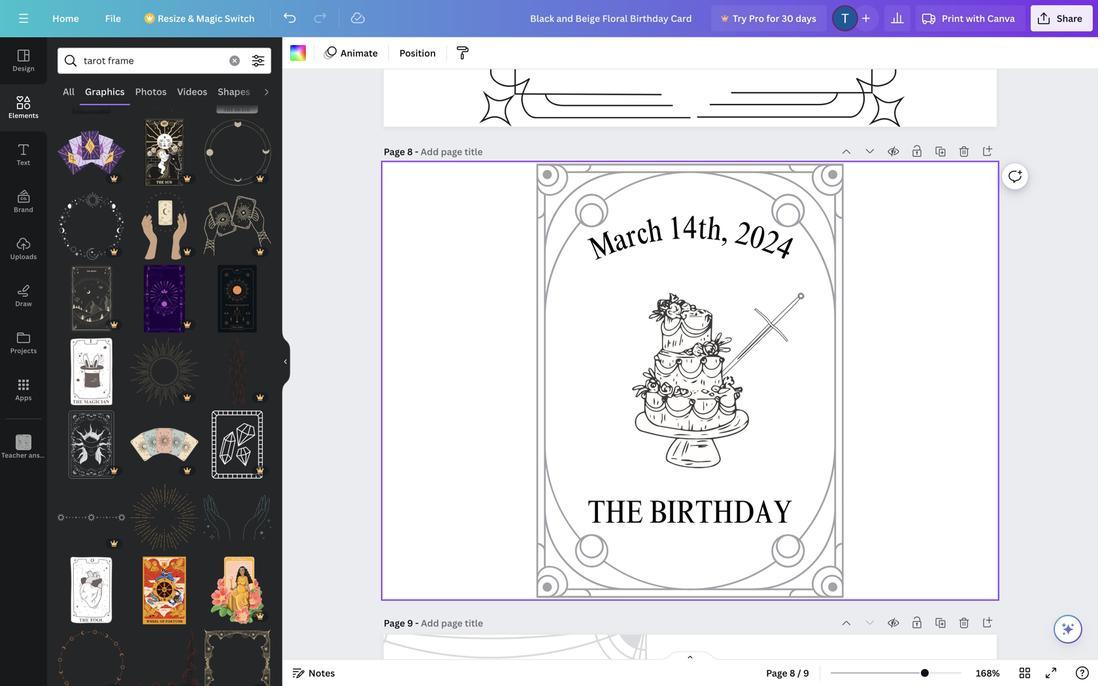 Task type: vqa. For each thing, say whether or not it's contained in the screenshot.
Top level navigation Element
no



Task type: locate. For each thing, give the bounding box(es) containing it.
0 vertical spatial page
[[384, 145, 405, 158]]

page for page 9
[[384, 617, 405, 630]]

page left page title text field
[[384, 145, 405, 158]]

hand drawn tarot cards image
[[58, 119, 125, 187]]

Page title text field
[[421, 617, 485, 630]]

- for page 8 -
[[415, 145, 419, 158]]

birthday
[[650, 500, 793, 532]]

dark fantasy, frame border, frame corner, frame edge ivy 2 colors vector image
[[204, 338, 271, 406]]

1 horizontal spatial 8
[[790, 667, 796, 680]]

animate
[[341, 47, 378, 59]]

hide image
[[282, 331, 290, 393]]

9 inside page 8 / 9 button
[[804, 667, 810, 680]]

draw
[[15, 299, 32, 308]]

design button
[[0, 37, 47, 84]]

8 left page title text field
[[407, 145, 413, 158]]

share button
[[1031, 5, 1093, 31]]

photos button
[[130, 79, 172, 104]]

dark fantasy, frame border, frame corner, frame edge wands 2 colors vector image
[[131, 630, 198, 687]]

page 8 -
[[384, 145, 421, 158]]

teacher answer keys
[[1, 451, 68, 460]]

celestial border sun line frame image
[[131, 338, 198, 406]]

canva assistant image
[[1061, 622, 1076, 638]]

elements button
[[0, 84, 47, 131]]

sun tarot card illustration image
[[204, 265, 271, 333]]

30
[[782, 12, 794, 25]]

9
[[407, 617, 413, 630], [804, 667, 810, 680]]

#ffffff image
[[290, 45, 306, 61]]

8 for /
[[790, 667, 796, 680]]

-
[[415, 145, 419, 158], [415, 617, 419, 630]]

elements
[[8, 111, 39, 120]]

1 vertical spatial 8
[[790, 667, 796, 680]]

magic
[[196, 12, 223, 25]]

tarot card with hands image
[[131, 192, 198, 260]]

position button
[[394, 43, 441, 63]]

hand drawn tarot card for the magician illustration image
[[58, 338, 125, 406]]

Design title text field
[[520, 5, 706, 31]]

page
[[384, 145, 405, 158], [384, 617, 405, 630], [767, 667, 788, 680]]

8 for -
[[407, 145, 413, 158]]

side panel tab list
[[0, 37, 68, 471]]

draw button
[[0, 273, 47, 320]]

2 vertical spatial page
[[767, 667, 788, 680]]

for
[[767, 12, 780, 25]]

with
[[966, 12, 986, 25]]

&
[[188, 12, 194, 25]]

page left /
[[767, 667, 788, 680]]

9 left page title text box
[[407, 617, 413, 630]]

tarot card image
[[131, 265, 198, 333]]

page for page 8
[[384, 145, 405, 158]]

home
[[52, 12, 79, 25]]

Page title text field
[[421, 145, 484, 158]]

apps
[[15, 394, 32, 402]]

brand button
[[0, 179, 47, 226]]

all button
[[58, 79, 80, 104]]

try
[[733, 12, 747, 25]]

resize & magic switch
[[158, 12, 255, 25]]

shapes
[[218, 85, 250, 98]]

file button
[[95, 5, 132, 31]]

audio
[[261, 85, 287, 98]]

Search elements search field
[[84, 48, 222, 73]]

try pro for 30 days button
[[711, 5, 827, 31]]

0 vertical spatial 8
[[407, 145, 413, 158]]

group
[[58, 46, 125, 114], [131, 46, 198, 114], [204, 46, 271, 114], [58, 111, 125, 187], [131, 111, 198, 187], [204, 111, 271, 187], [58, 184, 125, 260], [131, 184, 198, 260], [204, 184, 271, 260], [58, 257, 125, 333], [131, 257, 198, 333], [204, 257, 271, 333], [58, 330, 125, 406], [131, 330, 198, 406], [204, 330, 271, 406], [58, 403, 125, 479], [131, 403, 198, 479], [204, 403, 271, 479], [58, 476, 125, 552], [131, 476, 198, 552], [204, 476, 271, 552], [58, 549, 125, 625], [131, 549, 198, 625], [204, 549, 271, 625], [58, 622, 125, 687], [131, 622, 198, 687], [204, 622, 271, 687]]

all
[[63, 85, 75, 98]]

the
[[588, 500, 644, 532]]

uploads
[[10, 252, 37, 261]]

- left page title text box
[[415, 617, 419, 630]]

design
[[13, 64, 35, 73]]

1 vertical spatial page
[[384, 617, 405, 630]]

print with canva
[[942, 12, 1015, 25]]

9 right /
[[804, 667, 810, 680]]

8 left /
[[790, 667, 796, 680]]

audio button
[[256, 79, 292, 104]]

- for page 9 -
[[415, 617, 419, 630]]

0 vertical spatial -
[[415, 145, 419, 158]]

8 inside button
[[790, 667, 796, 680]]

0 horizontal spatial 8
[[407, 145, 413, 158]]

0 vertical spatial 9
[[407, 617, 413, 630]]

168%
[[976, 667, 1000, 680]]

;
[[23, 452, 24, 460]]

page 8 / 9 button
[[761, 663, 815, 684]]

the empress tarot image
[[204, 557, 271, 625]]

pro
[[749, 12, 765, 25]]

hand drawn tarot card for death illustration image
[[204, 46, 271, 114]]

page left page title text box
[[384, 617, 405, 630]]

8
[[407, 145, 413, 158], [790, 667, 796, 680]]

teacher
[[1, 451, 27, 460]]

resize
[[158, 12, 186, 25]]

1 vertical spatial 9
[[804, 667, 810, 680]]

- left page title text field
[[415, 145, 419, 158]]

1 horizontal spatial 9
[[804, 667, 810, 680]]

1 vertical spatial -
[[415, 617, 419, 630]]



Task type: describe. For each thing, give the bounding box(es) containing it.
cosmic vintage sun moon and stars image
[[131, 46, 198, 114]]

notes
[[309, 667, 335, 680]]

videos button
[[172, 79, 213, 104]]

main menu bar
[[0, 0, 1099, 37]]

page 9 -
[[384, 617, 421, 630]]

mystical monoline circle frame image
[[204, 119, 271, 187]]

hand drawn tarot card for the fool illustration image
[[58, 557, 125, 625]]

videos
[[177, 85, 207, 98]]

share
[[1057, 12, 1083, 25]]

projects button
[[0, 320, 47, 367]]

home link
[[42, 5, 89, 31]]

graphics button
[[80, 79, 130, 104]]

the sun tarot card illustration image
[[131, 119, 198, 187]]

days
[[796, 12, 817, 25]]

the birthday
[[588, 500, 793, 532]]

uploads button
[[0, 226, 47, 273]]

168% button
[[967, 663, 1010, 684]]

file
[[105, 12, 121, 25]]

text
[[17, 158, 30, 167]]

print with canva button
[[916, 5, 1026, 31]]

brand
[[14, 205, 33, 214]]

moon tarot card illustration image
[[58, 46, 125, 114]]

celestial frame line image
[[204, 630, 271, 687]]

canva
[[988, 12, 1015, 25]]

tarot card spreads image
[[131, 411, 198, 479]]

cosmic vintage hands open image
[[204, 484, 271, 552]]

notes button
[[288, 663, 340, 684]]

try pro for 30 days
[[733, 12, 817, 25]]

projects
[[10, 347, 37, 355]]

text button
[[0, 131, 47, 179]]

0 horizontal spatial 9
[[407, 617, 413, 630]]

tarot card illustration image
[[58, 265, 125, 333]]

print
[[942, 12, 964, 25]]

cosmic vintage star burst image
[[131, 484, 198, 552]]

shapes button
[[213, 79, 256, 104]]

keys
[[53, 451, 68, 460]]

page inside button
[[767, 667, 788, 680]]

a hand holding two tarot cards image
[[204, 192, 271, 260]]

round celestial frame image
[[58, 630, 125, 687]]

apps button
[[0, 367, 47, 414]]

page 8 / 9
[[767, 667, 810, 680]]

position
[[400, 47, 436, 59]]

switch
[[225, 12, 255, 25]]

answer
[[29, 451, 52, 460]]

animate button
[[320, 43, 383, 63]]

resize & magic switch button
[[137, 5, 265, 31]]

photos
[[135, 85, 167, 98]]

wheel of fortune tarot card image
[[131, 557, 198, 625]]

show pages image
[[659, 651, 722, 662]]

/
[[798, 667, 801, 680]]

graphics
[[85, 85, 125, 98]]



